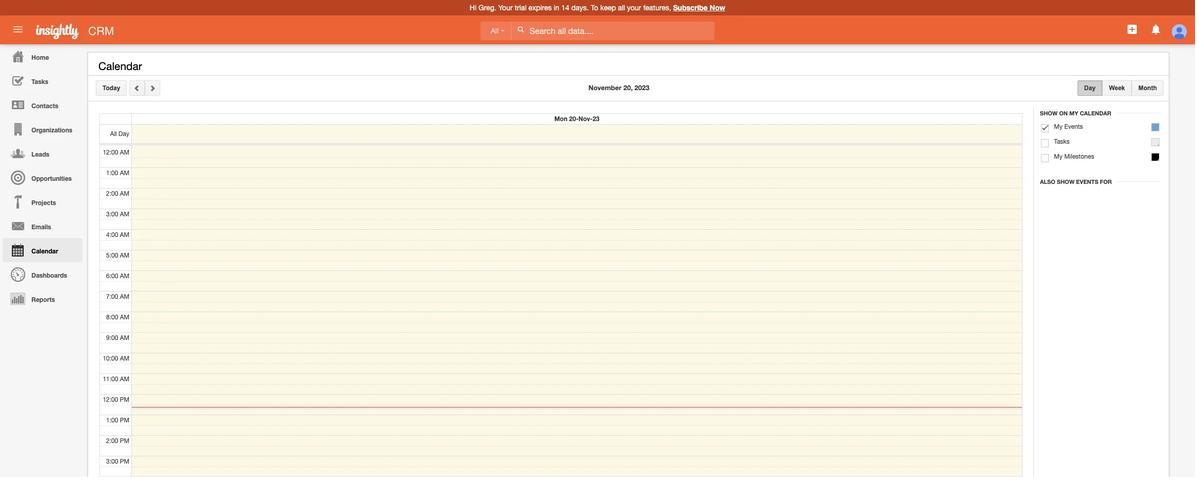Task type: locate. For each thing, give the bounding box(es) containing it.
to
[[591, 4, 598, 12]]

7 am from the top
[[120, 273, 129, 280]]

4 am from the top
[[120, 211, 129, 218]]

day left week
[[1084, 84, 1096, 92]]

3:00 down 2:00 pm
[[106, 458, 118, 465]]

3:00 pm
[[106, 458, 129, 465]]

1 vertical spatial show
[[1057, 178, 1075, 185]]

now
[[710, 3, 725, 12]]

2 pm from the top
[[120, 417, 129, 424]]

next image
[[149, 84, 156, 92]]

calendar up today button
[[98, 60, 142, 72]]

1 vertical spatial all
[[110, 130, 117, 138]]

month button
[[1132, 80, 1164, 96]]

pm
[[120, 396, 129, 403], [120, 417, 129, 424], [120, 437, 129, 445], [120, 458, 129, 465]]

1:00 pm
[[106, 417, 129, 424]]

1 horizontal spatial calendar
[[98, 60, 142, 72]]

0 vertical spatial tasks
[[31, 78, 48, 86]]

day inside day button
[[1084, 84, 1096, 92]]

am right 10:00
[[120, 355, 129, 362]]

calendar
[[98, 60, 142, 72], [1080, 110, 1112, 116], [31, 247, 58, 255]]

3:00 up 4:00
[[106, 211, 118, 218]]

5 am from the top
[[120, 231, 129, 239]]

am down all day
[[120, 149, 129, 156]]

11 am from the top
[[120, 355, 129, 362]]

6:00
[[106, 273, 118, 280]]

23
[[593, 115, 600, 123]]

My Events checkbox
[[1041, 124, 1049, 132]]

am right 11:00
[[120, 376, 129, 383]]

my right 'my milestones' option
[[1054, 153, 1063, 160]]

1:00 am
[[106, 169, 129, 177]]

0 vertical spatial my
[[1070, 110, 1078, 116]]

12:00
[[103, 149, 118, 156], [103, 396, 118, 403]]

events left 'for'
[[1076, 178, 1099, 185]]

0 vertical spatial 3:00
[[106, 211, 118, 218]]

1:00 for 1:00 am
[[106, 169, 118, 177]]

3 am from the top
[[120, 190, 129, 197]]

my for my milestones
[[1054, 153, 1063, 160]]

1 vertical spatial 3:00
[[106, 458, 118, 465]]

12:00 pm
[[103, 396, 129, 403]]

1 vertical spatial 1:00
[[106, 417, 118, 424]]

1 am from the top
[[120, 149, 129, 156]]

tasks up contacts link
[[31, 78, 48, 86]]

0 vertical spatial all
[[491, 27, 499, 35]]

projects link
[[3, 190, 82, 214]]

reports link
[[3, 286, 82, 311]]

am for 2:00 am
[[120, 190, 129, 197]]

am right 8:00
[[120, 314, 129, 321]]

tasks
[[31, 78, 48, 86], [1054, 138, 1070, 145]]

all down greg.
[[491, 27, 499, 35]]

my right my events checkbox
[[1054, 123, 1063, 130]]

today
[[103, 84, 120, 92]]

am up 2:00 am
[[120, 169, 129, 177]]

navigation
[[0, 44, 82, 311]]

am right 7:00
[[120, 293, 129, 300]]

2:00 for 2:00 am
[[106, 190, 118, 197]]

previous image
[[134, 84, 141, 92]]

week button
[[1102, 80, 1132, 96]]

5:00 am
[[106, 252, 129, 259]]

1 vertical spatial my
[[1054, 123, 1063, 130]]

11:00
[[103, 376, 118, 383]]

opportunities link
[[3, 165, 82, 190]]

am right the "6:00"
[[120, 273, 129, 280]]

12:00 down all day
[[103, 149, 118, 156]]

pm up 1:00 pm at left bottom
[[120, 396, 129, 403]]

mon
[[554, 115, 568, 123]]

10:00 am
[[103, 355, 129, 362]]

3:00 for 3:00 pm
[[106, 458, 118, 465]]

0 vertical spatial 1:00
[[106, 169, 118, 177]]

subscribe now link
[[673, 3, 725, 12]]

show left on
[[1040, 110, 1058, 116]]

white image
[[517, 26, 525, 33]]

0 horizontal spatial all
[[110, 130, 117, 138]]

am up 4:00 am at the left of the page
[[120, 211, 129, 218]]

12:00 for 12:00 pm
[[103, 396, 118, 403]]

2 12:00 from the top
[[103, 396, 118, 403]]

2 3:00 from the top
[[106, 458, 118, 465]]

12 am from the top
[[120, 376, 129, 383]]

tasks down my events
[[1054, 138, 1070, 145]]

1 vertical spatial 12:00
[[103, 396, 118, 403]]

show right also
[[1057, 178, 1075, 185]]

month
[[1139, 84, 1157, 92]]

0 vertical spatial day
[[1084, 84, 1096, 92]]

in
[[554, 4, 559, 12]]

my right on
[[1070, 110, 1078, 116]]

pm down 2:00 pm
[[120, 458, 129, 465]]

today button
[[96, 80, 127, 96]]

1 12:00 from the top
[[103, 149, 118, 156]]

notifications image
[[1150, 23, 1162, 36]]

2:00 up 3:00 pm
[[106, 437, 118, 445]]

november
[[589, 83, 622, 92]]

greg.
[[479, 4, 496, 12]]

1 1:00 from the top
[[106, 169, 118, 177]]

8 am from the top
[[120, 293, 129, 300]]

6:00 am
[[106, 273, 129, 280]]

1:00
[[106, 169, 118, 177], [106, 417, 118, 424]]

2:00 pm
[[106, 437, 129, 445]]

3:00
[[106, 211, 118, 218], [106, 458, 118, 465]]

1:00 down 12:00 am
[[106, 169, 118, 177]]

pm up 2:00 pm
[[120, 417, 129, 424]]

events
[[1064, 123, 1083, 130], [1076, 178, 1099, 185]]

10 am from the top
[[120, 334, 129, 342]]

8:00 am
[[106, 314, 129, 321]]

0 horizontal spatial calendar
[[31, 247, 58, 255]]

am for 5:00 am
[[120, 252, 129, 259]]

emails
[[31, 223, 51, 231]]

projects
[[31, 199, 56, 207]]

calendar link
[[3, 238, 82, 262]]

am right the 9:00
[[120, 334, 129, 342]]

am right 4:00
[[120, 231, 129, 239]]

1 horizontal spatial all
[[491, 27, 499, 35]]

1 2:00 from the top
[[106, 190, 118, 197]]

trial
[[515, 4, 527, 12]]

show on my calendar
[[1040, 110, 1112, 116]]

2 vertical spatial my
[[1054, 153, 1063, 160]]

1 vertical spatial calendar
[[1080, 110, 1112, 116]]

am for 6:00 am
[[120, 273, 129, 280]]

2:00 up 3:00 am in the left top of the page
[[106, 190, 118, 197]]

milestones
[[1064, 153, 1094, 160]]

also
[[1040, 178, 1056, 185]]

20,
[[623, 83, 633, 92]]

0 horizontal spatial day
[[119, 130, 129, 138]]

1 vertical spatial day
[[119, 130, 129, 138]]

1 horizontal spatial day
[[1084, 84, 1096, 92]]

9 am from the top
[[120, 314, 129, 321]]

days.
[[571, 4, 589, 12]]

6 am from the top
[[120, 252, 129, 259]]

all
[[491, 27, 499, 35], [110, 130, 117, 138]]

am right the 5:00
[[120, 252, 129, 259]]

day button
[[1078, 80, 1102, 96]]

all for all day
[[110, 130, 117, 138]]

am
[[120, 149, 129, 156], [120, 169, 129, 177], [120, 190, 129, 197], [120, 211, 129, 218], [120, 231, 129, 239], [120, 252, 129, 259], [120, 273, 129, 280], [120, 293, 129, 300], [120, 314, 129, 321], [120, 334, 129, 342], [120, 355, 129, 362], [120, 376, 129, 383]]

calendar up dashboards link
[[31, 247, 58, 255]]

contacts
[[31, 102, 58, 110]]

1 horizontal spatial tasks
[[1054, 138, 1070, 145]]

show
[[1040, 110, 1058, 116], [1057, 178, 1075, 185]]

12:00 am
[[103, 149, 129, 156]]

am up 3:00 am in the left top of the page
[[120, 190, 129, 197]]

2:00 for 2:00 pm
[[106, 437, 118, 445]]

Tasks checkbox
[[1041, 139, 1049, 147]]

2 2:00 from the top
[[106, 437, 118, 445]]

2:00
[[106, 190, 118, 197], [106, 437, 118, 445]]

4:00
[[106, 231, 118, 239]]

0 vertical spatial events
[[1064, 123, 1083, 130]]

4 pm from the top
[[120, 458, 129, 465]]

contacts link
[[3, 93, 82, 117]]

dashboards link
[[3, 262, 82, 286]]

0 vertical spatial 2:00
[[106, 190, 118, 197]]

1 pm from the top
[[120, 396, 129, 403]]

1:00 down 12:00 pm
[[106, 417, 118, 424]]

calendar down day button
[[1080, 110, 1112, 116]]

hi
[[470, 4, 477, 12]]

opportunities
[[31, 175, 72, 182]]

0 horizontal spatial tasks
[[31, 78, 48, 86]]

3 pm from the top
[[120, 437, 129, 445]]

2 1:00 from the top
[[106, 417, 118, 424]]

pm down 1:00 pm at left bottom
[[120, 437, 129, 445]]

home
[[31, 54, 49, 61]]

november 20, 2023
[[589, 83, 650, 92]]

1 vertical spatial tasks
[[1054, 138, 1070, 145]]

12:00 down 11:00
[[103, 396, 118, 403]]

subscribe
[[673, 3, 708, 12]]

day up 12:00 am
[[119, 130, 129, 138]]

events down "show on my calendar"
[[1064, 123, 1083, 130]]

0 vertical spatial 12:00
[[103, 149, 118, 156]]

all day
[[110, 130, 129, 138]]

all up 12:00 am
[[110, 130, 117, 138]]

my
[[1070, 110, 1078, 116], [1054, 123, 1063, 130], [1054, 153, 1063, 160]]

day
[[1084, 84, 1096, 92], [119, 130, 129, 138]]

1 3:00 from the top
[[106, 211, 118, 218]]

1 vertical spatial 2:00
[[106, 437, 118, 445]]

2 am from the top
[[120, 169, 129, 177]]

leads link
[[3, 141, 82, 165]]



Task type: describe. For each thing, give the bounding box(es) containing it.
tasks inside "navigation"
[[31, 78, 48, 86]]

am for 4:00 am
[[120, 231, 129, 239]]

reports
[[31, 296, 55, 303]]

your
[[627, 4, 641, 12]]

2 horizontal spatial calendar
[[1080, 110, 1112, 116]]

14
[[561, 4, 569, 12]]

10:00
[[103, 355, 118, 362]]

keep
[[600, 4, 616, 12]]

8:00
[[106, 314, 118, 321]]

navigation containing home
[[0, 44, 82, 311]]

emails link
[[3, 214, 82, 238]]

9:00
[[106, 334, 118, 342]]

4:00 am
[[106, 231, 129, 239]]

also show events for
[[1040, 178, 1112, 185]]

2023
[[635, 83, 650, 92]]

week
[[1109, 84, 1125, 92]]

am for 10:00 am
[[120, 355, 129, 362]]

7:00 am
[[106, 293, 129, 300]]

all
[[618, 4, 625, 12]]

nov-
[[579, 115, 593, 123]]

pm for 2:00 pm
[[120, 437, 129, 445]]

1:00 for 1:00 pm
[[106, 417, 118, 424]]

home link
[[3, 44, 82, 69]]

12:00 for 12:00 am
[[103, 149, 118, 156]]

am for 8:00 am
[[120, 314, 129, 321]]

am for 11:00 am
[[120, 376, 129, 383]]

pm for 12:00 pm
[[120, 396, 129, 403]]

organizations link
[[3, 117, 82, 141]]

all link
[[480, 22, 512, 40]]

for
[[1100, 178, 1112, 185]]

mon 20-nov-23
[[554, 115, 600, 123]]

my for my events
[[1054, 123, 1063, 130]]

pm for 3:00 pm
[[120, 458, 129, 465]]

11:00 am
[[103, 376, 129, 383]]

0 vertical spatial calendar
[[98, 60, 142, 72]]

5:00
[[106, 252, 118, 259]]

3:00 am
[[106, 211, 129, 218]]

organizations
[[31, 126, 72, 134]]

all for all
[[491, 27, 499, 35]]

am for 3:00 am
[[120, 211, 129, 218]]

20-
[[569, 115, 579, 123]]

pm for 1:00 pm
[[120, 417, 129, 424]]

my events
[[1054, 123, 1083, 130]]

7:00
[[106, 293, 118, 300]]

Search all data.... text field
[[512, 22, 715, 40]]

on
[[1059, 110, 1068, 116]]

leads
[[31, 150, 49, 158]]

am for 7:00 am
[[120, 293, 129, 300]]

features,
[[643, 4, 671, 12]]

2 vertical spatial calendar
[[31, 247, 58, 255]]

0 vertical spatial show
[[1040, 110, 1058, 116]]

dashboards
[[31, 272, 67, 279]]

My Milestones checkbox
[[1041, 154, 1049, 162]]

am for 12:00 am
[[120, 149, 129, 156]]

tasks link
[[3, 69, 82, 93]]

my milestones
[[1054, 153, 1094, 160]]

crm
[[88, 25, 114, 38]]

hi greg. your trial expires in 14 days. to keep all your features, subscribe now
[[470, 3, 725, 12]]

3:00 for 3:00 am
[[106, 211, 118, 218]]

1 vertical spatial events
[[1076, 178, 1099, 185]]

am for 9:00 am
[[120, 334, 129, 342]]

your
[[498, 4, 513, 12]]

2:00 am
[[106, 190, 129, 197]]

expires
[[529, 4, 552, 12]]

am for 1:00 am
[[120, 169, 129, 177]]

9:00 am
[[106, 334, 129, 342]]



Task type: vqa. For each thing, say whether or not it's contained in the screenshot.
4:00 AM on the left of the page
yes



